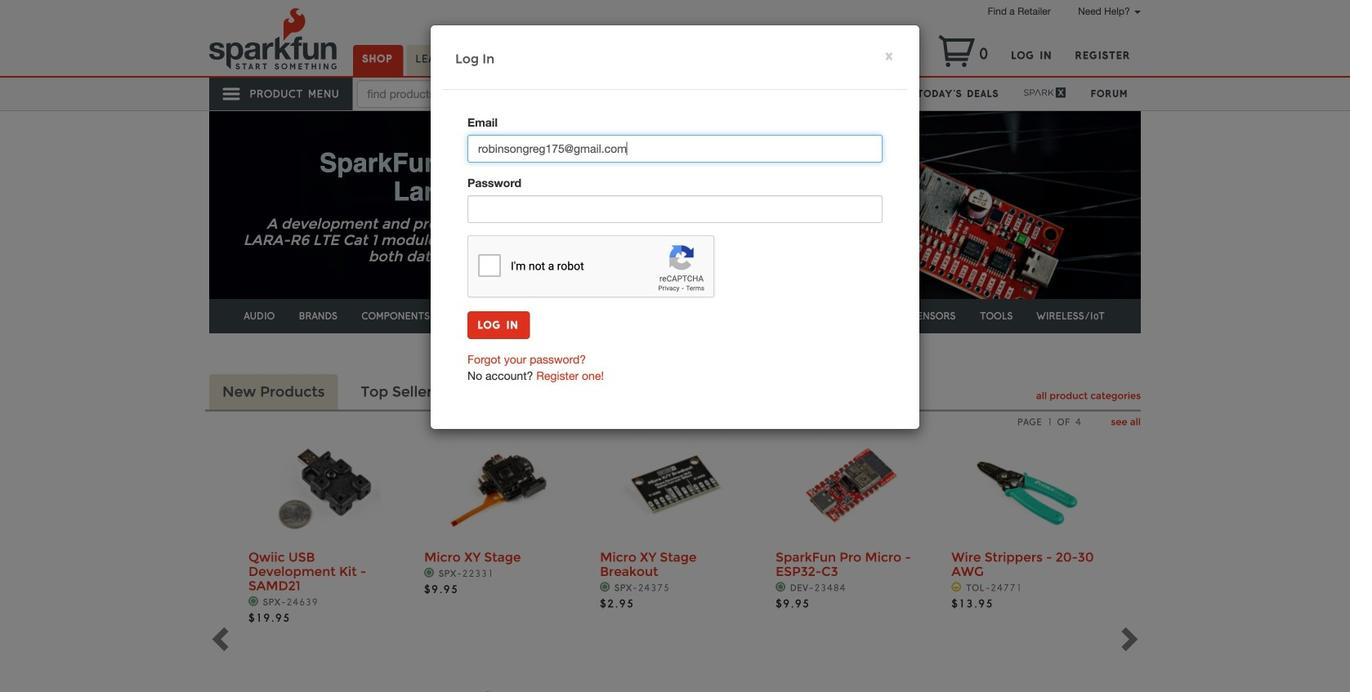Task type: vqa. For each thing, say whether or not it's contained in the screenshot.
the rightmost in stock icon
no



Task type: describe. For each thing, give the bounding box(es) containing it.
micro xy stage image
[[442, 429, 557, 544]]

in stock image for qwiic usb development kit - samd21 image
[[249, 597, 259, 607]]

34 available image
[[952, 582, 963, 592]]



Task type: locate. For each thing, give the bounding box(es) containing it.
in stock image for sparkfun pro micro - esp32-c3 image
[[776, 582, 787, 592]]

in stock image for micro xy stage image
[[424, 568, 435, 578]]

0 horizontal spatial in stock image
[[424, 568, 435, 578]]

qwiic usb development kit - samd21 image
[[266, 429, 381, 544]]

1 horizontal spatial in stock image
[[776, 582, 787, 592]]

1 vertical spatial in stock image
[[249, 597, 259, 607]]

0 vertical spatial in stock image
[[600, 582, 611, 592]]

None submit
[[468, 311, 530, 339]]

sparkfun pro micro - esp32-c3 image
[[794, 429, 908, 544]]

form
[[468, 114, 883, 339]]

wire strippers - 20-30 awg image
[[970, 429, 1084, 544]]

micro xy stage breakout image
[[618, 429, 733, 544]]

in stock image
[[424, 568, 435, 578], [776, 582, 787, 592]]

0 horizontal spatial in stock image
[[249, 597, 259, 607]]

sparkfun digi xbee® explorer usb-c image
[[442, 683, 557, 692]]

None email field
[[468, 135, 883, 163]]

find products, tutorials, etc... text field
[[357, 80, 561, 108]]

1 vertical spatial in stock image
[[776, 582, 787, 592]]

in stock image
[[600, 582, 611, 592], [249, 597, 259, 607]]

None password field
[[468, 195, 883, 223]]

1 horizontal spatial in stock image
[[600, 582, 611, 592]]

0 vertical spatial in stock image
[[424, 568, 435, 578]]

in stock image for micro xy stage breakout image
[[600, 582, 611, 592]]

list box
[[249, 415, 1102, 692]]



